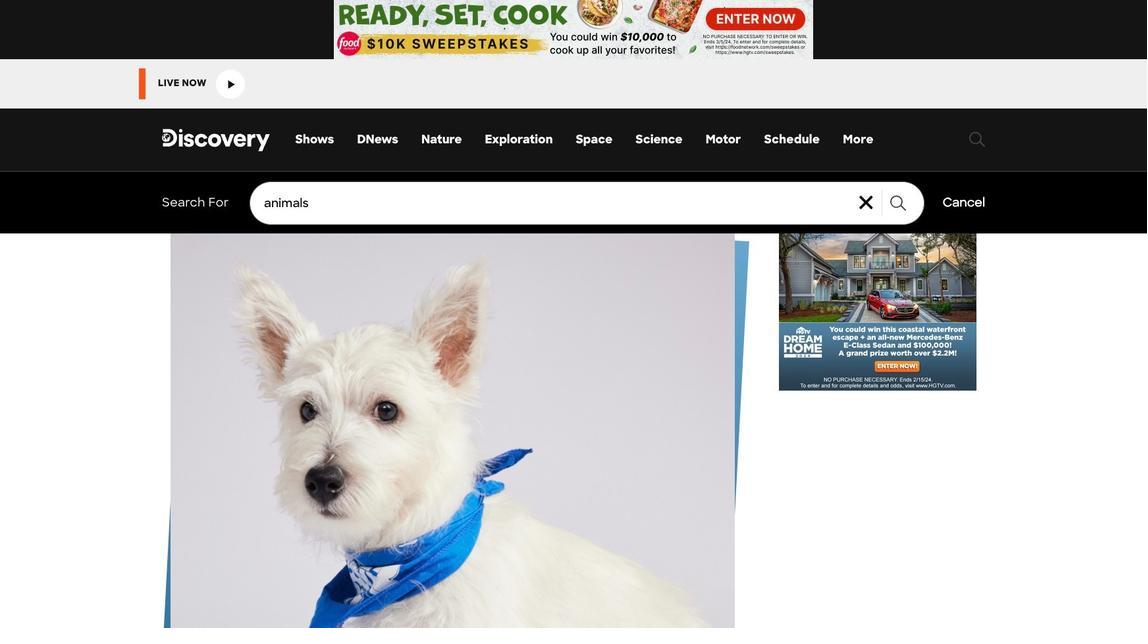 Task type: describe. For each thing, give the bounding box(es) containing it.
watch live now image
[[216, 69, 245, 98]]

meet the players of puppy bowl xx image
[[171, 227, 735, 629]]

clear search input image
[[853, 190, 882, 217]]

submit site search image
[[890, 195, 906, 211]]

0 vertical spatial advertisement element
[[334, 0, 813, 59]]



Task type: locate. For each thing, give the bounding box(es) containing it.
go to home page image
[[162, 127, 270, 153]]

advertisement element
[[334, 0, 813, 59], [779, 227, 977, 391]]

site search input text field
[[250, 181, 924, 225]]

Sitewide search field
[[0, 171, 1147, 234]]

open site search input image
[[969, 132, 985, 148]]

1 vertical spatial advertisement element
[[779, 227, 977, 391]]



Task type: vqa. For each thing, say whether or not it's contained in the screenshot.
Meet the Players of Puppy Bowl XX image
yes



